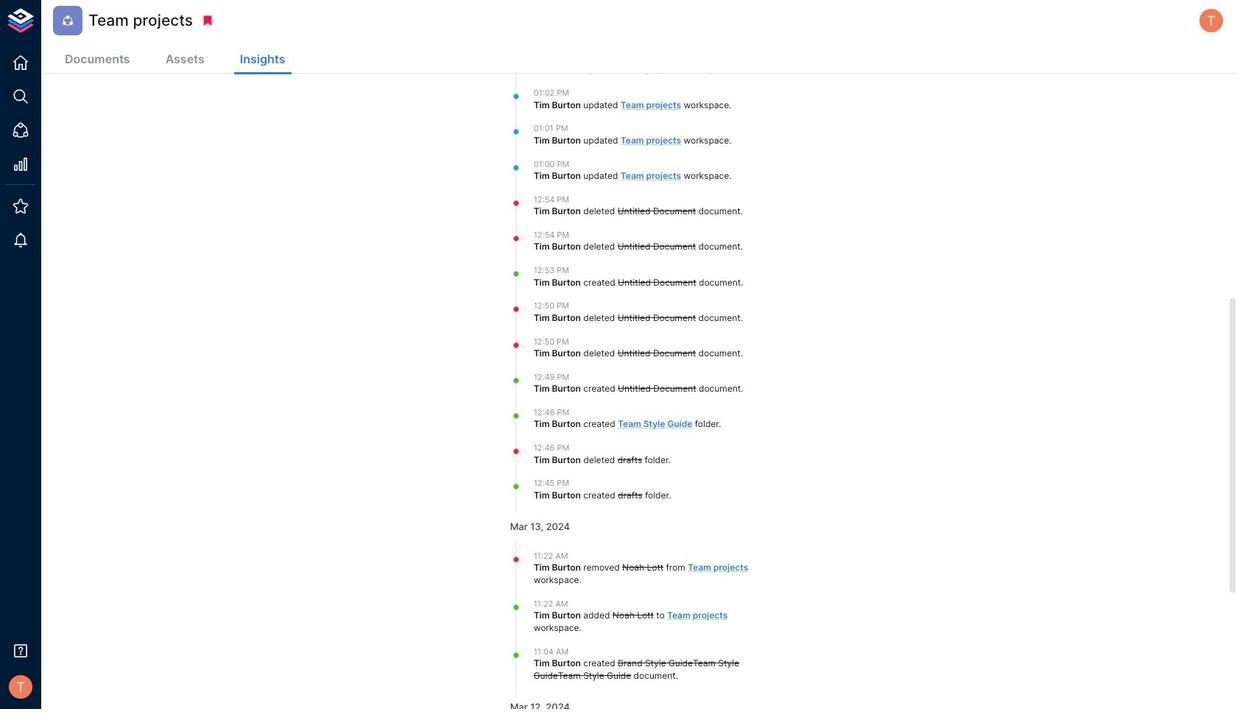 Task type: vqa. For each thing, say whether or not it's contained in the screenshot.
Remove Bookmark 'image'
yes



Task type: describe. For each thing, give the bounding box(es) containing it.
remove bookmark image
[[201, 14, 214, 27]]



